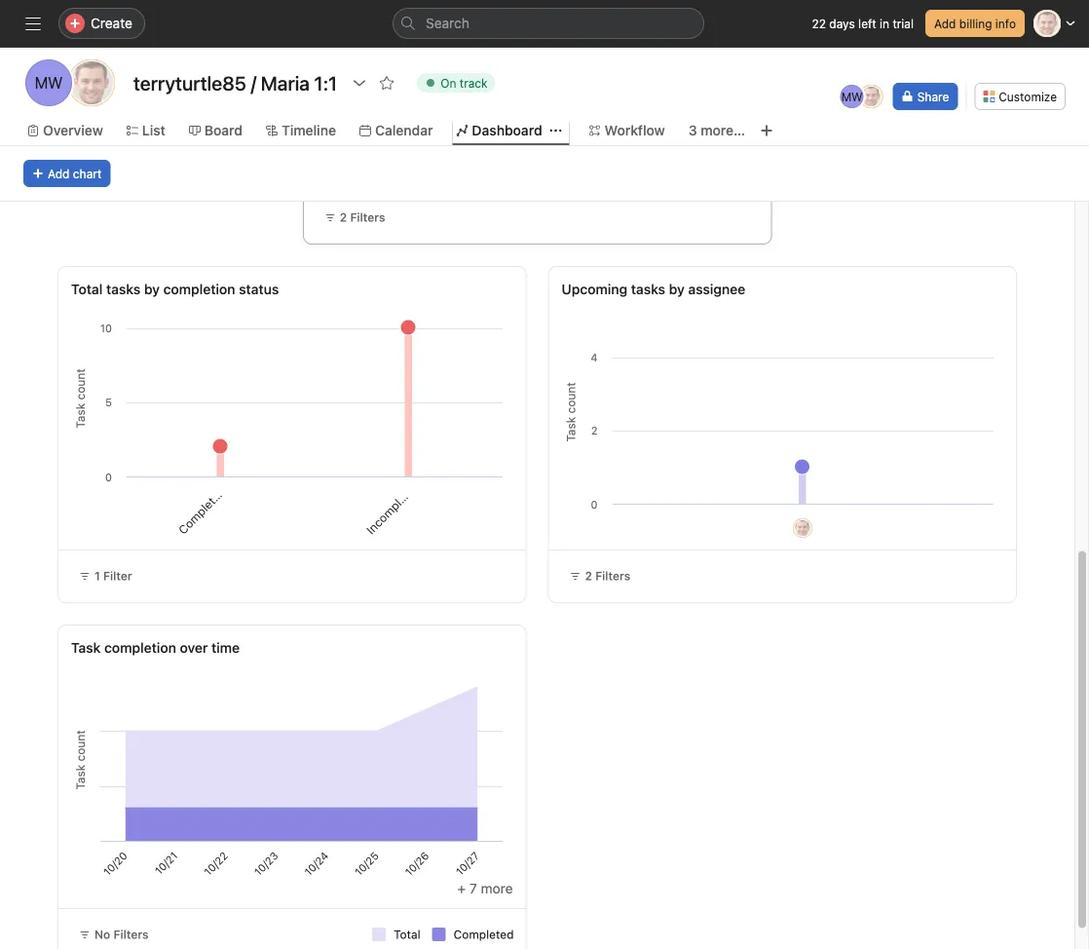 Task type: vqa. For each thing, say whether or not it's contained in the screenshot.
"+ 7 more"
yes



Task type: describe. For each thing, give the bounding box(es) containing it.
no filters
[[95, 928, 149, 942]]

on
[[441, 76, 457, 90]]

3 more…
[[689, 122, 746, 138]]

1 filter
[[95, 569, 132, 583]]

incomplete
[[364, 484, 417, 537]]

task
[[71, 640, 101, 656]]

+ 7 more
[[458, 881, 513, 897]]

by assignee
[[669, 281, 746, 297]]

1 vertical spatial 2 filters
[[585, 569, 631, 583]]

create button
[[58, 8, 145, 39]]

customize
[[999, 90, 1058, 103]]

completion
[[104, 640, 176, 656]]

days
[[830, 17, 856, 30]]

add billing info
[[935, 17, 1017, 30]]

calendar
[[375, 122, 433, 138]]

1 vertical spatial 2 filters button
[[561, 562, 640, 590]]

create
[[91, 15, 133, 31]]

over time
[[180, 640, 240, 656]]

total for total tasks by completion status
[[71, 281, 103, 297]]

add chart
[[48, 167, 102, 180]]

dashboard
[[472, 122, 543, 138]]

search button
[[393, 8, 705, 39]]

0 horizontal spatial 2 filters
[[340, 211, 385, 224]]

3
[[689, 122, 698, 138]]

in
[[880, 17, 890, 30]]

by
[[144, 281, 160, 297]]

+ 7 more button
[[458, 881, 513, 897]]

22 days left in trial
[[812, 17, 914, 30]]

tasks for by assignee
[[631, 281, 666, 297]]

left
[[859, 17, 877, 30]]

list link
[[127, 120, 166, 141]]

more
[[481, 881, 513, 897]]

chart
[[73, 167, 102, 180]]

add for add chart
[[48, 167, 70, 180]]

0 horizontal spatial mw
[[35, 74, 63, 92]]

completed for 2 filters
[[176, 485, 228, 537]]

share button
[[894, 83, 958, 110]]

1 filter button
[[70, 562, 141, 590]]

trial
[[893, 17, 914, 30]]

1 vertical spatial filters
[[596, 569, 631, 583]]

1 horizontal spatial tt
[[796, 522, 811, 535]]

add billing info button
[[926, 10, 1025, 37]]

no filters button
[[70, 921, 157, 948]]

on track
[[441, 76, 488, 90]]

upcoming tasks by assignee
[[562, 281, 746, 297]]

expand sidebar image
[[25, 16, 41, 31]]



Task type: locate. For each thing, give the bounding box(es) containing it.
2
[[340, 211, 347, 224], [585, 569, 593, 583]]

overview
[[43, 122, 103, 138]]

filter
[[103, 569, 132, 583]]

completion status
[[163, 281, 279, 297]]

more…
[[701, 122, 746, 138]]

customize button
[[975, 83, 1066, 110]]

0 vertical spatial 2 filters button
[[316, 204, 394, 231]]

1 horizontal spatial tasks
[[631, 281, 666, 297]]

workflow link
[[589, 120, 666, 141]]

filters
[[350, 211, 385, 224], [596, 569, 631, 583], [114, 928, 149, 942]]

0 vertical spatial add
[[935, 17, 957, 30]]

2 vertical spatial filters
[[114, 928, 149, 942]]

timeline
[[282, 122, 336, 138]]

add
[[935, 17, 957, 30], [48, 167, 70, 180]]

upcoming
[[562, 281, 628, 297]]

1 horizontal spatial completed
[[454, 928, 514, 942]]

0 horizontal spatial add
[[48, 167, 70, 180]]

2 horizontal spatial filters
[[596, 569, 631, 583]]

add to starred image
[[379, 75, 395, 91]]

task completion over time
[[71, 640, 240, 656]]

show options image
[[352, 75, 368, 91]]

calendar link
[[360, 120, 433, 141]]

overview link
[[27, 120, 103, 141]]

completed
[[176, 485, 228, 537], [454, 928, 514, 942]]

0 horizontal spatial completed
[[176, 485, 228, 537]]

+
[[458, 881, 466, 897]]

mw
[[35, 74, 63, 92], [842, 90, 863, 103]]

search
[[426, 15, 470, 31]]

0 horizontal spatial tasks
[[106, 281, 141, 297]]

workflow
[[605, 122, 666, 138]]

0 horizontal spatial tt
[[82, 74, 101, 92]]

tasks right upcoming
[[631, 281, 666, 297]]

22
[[812, 17, 827, 30]]

tasks for by
[[106, 281, 141, 297]]

0 vertical spatial 2
[[340, 211, 347, 224]]

0 vertical spatial filters
[[350, 211, 385, 224]]

list
[[142, 122, 166, 138]]

mw left share button
[[842, 90, 863, 103]]

2 horizontal spatial tt
[[865, 90, 880, 103]]

1 horizontal spatial total
[[394, 928, 421, 942]]

1 vertical spatial add
[[48, 167, 70, 180]]

billing
[[960, 17, 993, 30]]

board
[[205, 122, 243, 138]]

1 horizontal spatial 2 filters button
[[561, 562, 640, 590]]

1 horizontal spatial add
[[935, 17, 957, 30]]

0 vertical spatial completed
[[176, 485, 228, 537]]

tab actions image
[[550, 125, 562, 136]]

add tab image
[[759, 123, 775, 138]]

0 horizontal spatial filters
[[114, 928, 149, 942]]

add left chart at the top of page
[[48, 167, 70, 180]]

completed for no filters
[[454, 928, 514, 942]]

0 vertical spatial total
[[71, 281, 103, 297]]

None text field
[[129, 65, 342, 100]]

tasks
[[106, 281, 141, 297], [631, 281, 666, 297]]

info
[[996, 17, 1017, 30]]

1 horizontal spatial 2
[[585, 569, 593, 583]]

0 horizontal spatial total
[[71, 281, 103, 297]]

filters inside button
[[114, 928, 149, 942]]

no
[[95, 928, 110, 942]]

mw up overview link
[[35, 74, 63, 92]]

track
[[460, 76, 488, 90]]

2 filters button
[[316, 204, 394, 231], [561, 562, 640, 590]]

1 vertical spatial 2
[[585, 569, 593, 583]]

2 tasks from the left
[[631, 281, 666, 297]]

1 vertical spatial completed
[[454, 928, 514, 942]]

total
[[71, 281, 103, 297], [394, 928, 421, 942]]

0 vertical spatial 2 filters
[[340, 211, 385, 224]]

total for total
[[394, 928, 421, 942]]

add left billing
[[935, 17, 957, 30]]

0 horizontal spatial 2
[[340, 211, 347, 224]]

1 horizontal spatial 2 filters
[[585, 569, 631, 583]]

add for add billing info
[[935, 17, 957, 30]]

1 horizontal spatial filters
[[350, 211, 385, 224]]

3 more… button
[[689, 120, 746, 141]]

tt
[[82, 74, 101, 92], [865, 90, 880, 103], [796, 522, 811, 535]]

1 vertical spatial total
[[394, 928, 421, 942]]

share
[[918, 90, 950, 103]]

1 horizontal spatial mw
[[842, 90, 863, 103]]

7
[[470, 881, 477, 897]]

2 filters
[[340, 211, 385, 224], [585, 569, 631, 583]]

on track button
[[409, 69, 505, 97]]

search list box
[[393, 8, 705, 39]]

dashboard link
[[457, 120, 543, 141]]

1 tasks from the left
[[106, 281, 141, 297]]

tasks left by
[[106, 281, 141, 297]]

add chart button
[[23, 160, 110, 187]]

board link
[[189, 120, 243, 141]]

total tasks by completion status
[[71, 281, 279, 297]]

0 horizontal spatial 2 filters button
[[316, 204, 394, 231]]

1
[[95, 569, 100, 583]]

timeline link
[[266, 120, 336, 141]]



